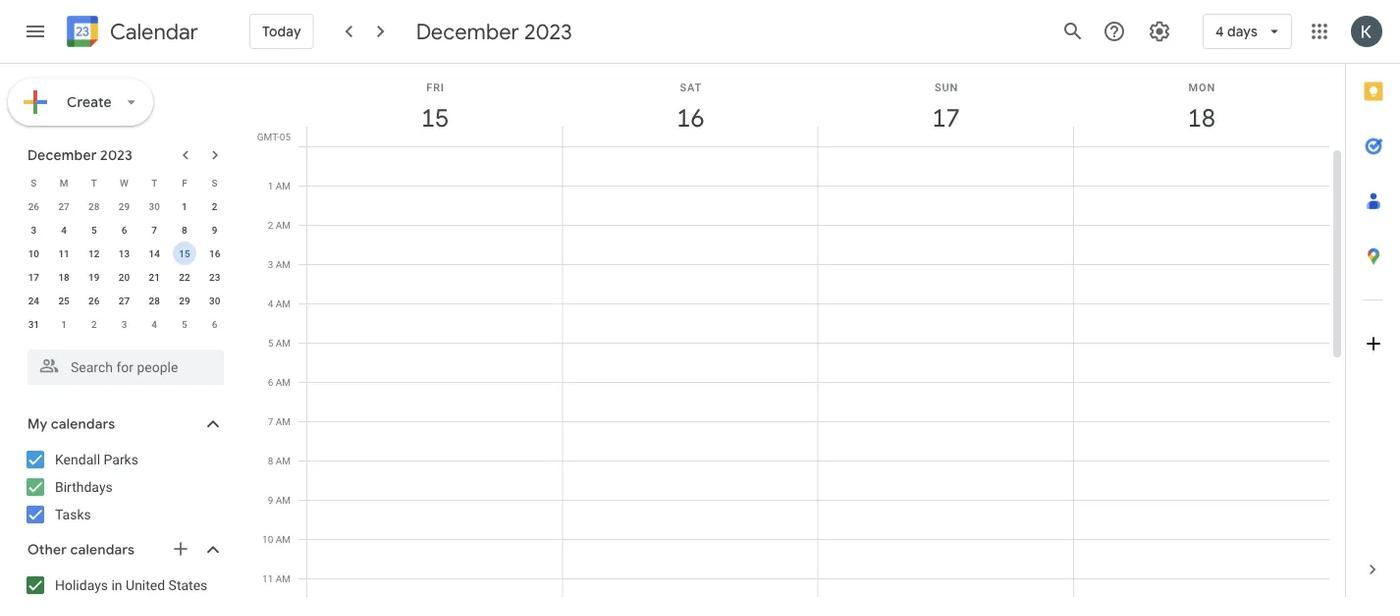 Task type: vqa. For each thing, say whether or not it's contained in the screenshot.
15 within the 'element'
yes



Task type: describe. For each thing, give the bounding box(es) containing it.
29 for 29 element
[[179, 295, 190, 306]]

0 vertical spatial 3
[[31, 224, 37, 236]]

8 for 8
[[182, 224, 187, 236]]

0 horizontal spatial 6
[[121, 224, 127, 236]]

12
[[88, 248, 100, 259]]

main drawer image
[[24, 20, 47, 43]]

1 am
[[268, 180, 291, 192]]

7 for 7 am
[[268, 416, 273, 427]]

1 t from the left
[[91, 177, 97, 189]]

4 for 4 am
[[268, 298, 273, 309]]

16 inside 16 element
[[209, 248, 220, 259]]

am for 1 am
[[276, 180, 291, 192]]

15 cell
[[169, 242, 200, 265]]

12 element
[[82, 242, 106, 265]]

gmt-05
[[257, 131, 291, 142]]

kendall parks
[[55, 451, 138, 468]]

row containing 26
[[19, 194, 230, 218]]

row containing 31
[[19, 312, 230, 336]]

my
[[28, 416, 48, 433]]

10 for 10
[[28, 248, 39, 259]]

sun 17
[[931, 81, 959, 134]]

create button
[[8, 79, 153, 126]]

4 days button
[[1203, 8, 1293, 55]]

4 down november 27 element at the top left of page
[[61, 224, 67, 236]]

calendar element
[[63, 12, 198, 55]]

november 26 element
[[22, 194, 46, 218]]

13 element
[[112, 242, 136, 265]]

my calendars
[[28, 416, 115, 433]]

21 element
[[143, 265, 166, 289]]

4 days
[[1216, 23, 1258, 40]]

w
[[120, 177, 129, 189]]

today
[[262, 23, 301, 40]]

create
[[67, 93, 112, 111]]

15 column header
[[306, 64, 563, 146]]

row group containing 26
[[19, 194, 230, 336]]

parks
[[104, 451, 138, 468]]

november 28 element
[[82, 194, 106, 218]]

0 vertical spatial 5
[[91, 224, 97, 236]]

f
[[182, 177, 187, 189]]

30 for 30 element
[[209, 295, 220, 306]]

other
[[28, 541, 67, 559]]

22 element
[[173, 265, 196, 289]]

6 for 6 am
[[268, 376, 273, 388]]

am for 8 am
[[276, 455, 291, 467]]

29 element
[[173, 289, 196, 312]]

22
[[179, 271, 190, 283]]

am for 6 am
[[276, 376, 291, 388]]

1 horizontal spatial 2
[[212, 200, 218, 212]]

25 element
[[52, 289, 76, 312]]

11 for 11 am
[[262, 573, 273, 584]]

calendar heading
[[106, 18, 198, 46]]

20
[[119, 271, 130, 283]]

0 horizontal spatial december
[[28, 146, 97, 164]]

23
[[209, 271, 220, 283]]

10 for 10 am
[[262, 533, 273, 545]]

27 for november 27 element at the top left of page
[[58, 200, 69, 212]]

kendall
[[55, 451, 100, 468]]

28 for "28" element
[[149, 295, 160, 306]]

am for 4 am
[[276, 298, 291, 309]]

05
[[280, 131, 291, 142]]

0 vertical spatial december
[[416, 18, 519, 45]]

9 for 9
[[212, 224, 218, 236]]

4 am
[[268, 298, 291, 309]]

2 am
[[268, 219, 291, 231]]

24 element
[[22, 289, 46, 312]]

0 horizontal spatial december 2023
[[28, 146, 133, 164]]

november 27 element
[[52, 194, 76, 218]]

november 30 element
[[143, 194, 166, 218]]

row containing s
[[19, 171, 230, 194]]

5 am
[[268, 337, 291, 349]]

17 column header
[[818, 64, 1074, 146]]

am for 3 am
[[276, 258, 291, 270]]

29 for november 29 element
[[119, 200, 130, 212]]

30 element
[[203, 289, 227, 312]]

sat
[[680, 81, 702, 93]]

united
[[126, 577, 165, 593]]

1 s from the left
[[31, 177, 37, 189]]

27 for the 27 element
[[119, 295, 130, 306]]

9 am
[[268, 494, 291, 506]]

row containing 10
[[19, 242, 230, 265]]

19
[[88, 271, 100, 283]]

7 for 7
[[152, 224, 157, 236]]

18 inside 'element'
[[58, 271, 69, 283]]

17 inside row
[[28, 271, 39, 283]]

10 element
[[22, 242, 46, 265]]

grid containing 15
[[251, 64, 1346, 597]]

3 for 3 am
[[268, 258, 273, 270]]

january 2 element
[[82, 312, 106, 336]]

23 element
[[203, 265, 227, 289]]

row inside grid
[[299, 146, 1330, 597]]

16 element
[[203, 242, 227, 265]]

am for 10 am
[[276, 533, 291, 545]]

mon
[[1189, 81, 1216, 93]]

days
[[1228, 23, 1258, 40]]

fri 15
[[420, 81, 448, 134]]

tasks
[[55, 506, 91, 523]]

7 am
[[268, 416, 291, 427]]

9 for 9 am
[[268, 494, 273, 506]]

january 6 element
[[203, 312, 227, 336]]

18 link
[[1180, 95, 1225, 140]]

1 horizontal spatial 1
[[182, 200, 187, 212]]

2 t from the left
[[151, 177, 157, 189]]

14
[[149, 248, 160, 259]]

january 4 element
[[143, 312, 166, 336]]



Task type: locate. For each thing, give the bounding box(es) containing it.
0 vertical spatial 28
[[88, 200, 100, 212]]

0 vertical spatial 10
[[28, 248, 39, 259]]

27
[[58, 200, 69, 212], [119, 295, 130, 306]]

am down 9 am
[[276, 533, 291, 545]]

18
[[1187, 102, 1215, 134], [58, 271, 69, 283]]

16
[[676, 102, 704, 134], [209, 248, 220, 259]]

2 for 2 am
[[268, 219, 273, 231]]

15 link
[[413, 95, 458, 140]]

0 vertical spatial 16
[[676, 102, 704, 134]]

january 1 element
[[52, 312, 76, 336]]

11
[[58, 248, 69, 259], [262, 573, 273, 584]]

15 down fri
[[420, 102, 448, 134]]

15 up "22" in the top of the page
[[179, 248, 190, 259]]

1 am from the top
[[276, 180, 291, 192]]

2 for january 2 element
[[91, 318, 97, 330]]

row group
[[19, 194, 230, 336]]

1 for january 1 element
[[61, 318, 67, 330]]

0 horizontal spatial 30
[[149, 200, 160, 212]]

2 horizontal spatial 6
[[268, 376, 273, 388]]

0 vertical spatial 27
[[58, 200, 69, 212]]

29
[[119, 200, 130, 212], [179, 295, 190, 306]]

2 horizontal spatial 5
[[268, 337, 273, 349]]

24
[[28, 295, 39, 306]]

5 for 5 am
[[268, 337, 273, 349]]

17 inside column header
[[931, 102, 959, 134]]

am down 10 am
[[276, 573, 291, 584]]

4
[[1216, 23, 1224, 40], [61, 224, 67, 236], [268, 298, 273, 309], [152, 318, 157, 330]]

11 am
[[262, 573, 291, 584]]

december 2023 grid
[[19, 171, 230, 336]]

16 column header
[[562, 64, 819, 146]]

december
[[416, 18, 519, 45], [28, 146, 97, 164]]

17 down 'sun'
[[931, 102, 959, 134]]

2 vertical spatial 6
[[268, 376, 273, 388]]

28
[[88, 200, 100, 212], [149, 295, 160, 306]]

1 vertical spatial 28
[[149, 295, 160, 306]]

1 horizontal spatial december 2023
[[416, 18, 572, 45]]

1 vertical spatial 1
[[182, 200, 187, 212]]

1 vertical spatial 16
[[209, 248, 220, 259]]

0 vertical spatial 7
[[152, 224, 157, 236]]

3 am
[[268, 258, 291, 270]]

0 vertical spatial 9
[[212, 224, 218, 236]]

18 column header
[[1073, 64, 1330, 146]]

1 horizontal spatial 2023
[[524, 18, 572, 45]]

1 vertical spatial 5
[[182, 318, 187, 330]]

28 down 21
[[149, 295, 160, 306]]

other calendars
[[28, 541, 135, 559]]

27 down m
[[58, 200, 69, 212]]

28 for november 28 element
[[88, 200, 100, 212]]

0 horizontal spatial 15
[[179, 248, 190, 259]]

9 inside grid
[[268, 494, 273, 506]]

0 horizontal spatial 7
[[152, 224, 157, 236]]

0 horizontal spatial 9
[[212, 224, 218, 236]]

11 up 18 'element'
[[58, 248, 69, 259]]

11 element
[[52, 242, 76, 265]]

add other calendars image
[[171, 539, 191, 559]]

27 element
[[112, 289, 136, 312]]

3 cell from the left
[[819, 146, 1074, 597]]

1 for 1 am
[[268, 180, 273, 192]]

2 vertical spatial 3
[[121, 318, 127, 330]]

4 cell from the left
[[1074, 146, 1330, 597]]

19 element
[[82, 265, 106, 289]]

s up november 26 element
[[31, 177, 37, 189]]

11 for 11
[[58, 248, 69, 259]]

7 inside row
[[152, 224, 157, 236]]

2 up 16 element
[[212, 200, 218, 212]]

30 for the november 30 element
[[149, 200, 160, 212]]

4 for january 4 element
[[152, 318, 157, 330]]

2 s from the left
[[212, 177, 218, 189]]

my calendars button
[[4, 409, 244, 440]]

am down 2 am
[[276, 258, 291, 270]]

16 down sat
[[676, 102, 704, 134]]

0 vertical spatial 29
[[119, 200, 130, 212]]

6 inside grid
[[268, 376, 273, 388]]

6
[[121, 224, 127, 236], [212, 318, 218, 330], [268, 376, 273, 388]]

6 for january 6 element
[[212, 318, 218, 330]]

0 vertical spatial 6
[[121, 224, 127, 236]]

in
[[111, 577, 122, 593]]

2 horizontal spatial 3
[[268, 258, 273, 270]]

gmt-
[[257, 131, 280, 142]]

1 horizontal spatial 30
[[209, 295, 220, 306]]

row containing 17
[[19, 265, 230, 289]]

am
[[276, 180, 291, 192], [276, 219, 291, 231], [276, 258, 291, 270], [276, 298, 291, 309], [276, 337, 291, 349], [276, 376, 291, 388], [276, 416, 291, 427], [276, 455, 291, 467], [276, 494, 291, 506], [276, 533, 291, 545], [276, 573, 291, 584]]

21
[[149, 271, 160, 283]]

5 down 4 am at left
[[268, 337, 273, 349]]

calendars inside dropdown button
[[70, 541, 135, 559]]

6 am from the top
[[276, 376, 291, 388]]

am for 7 am
[[276, 416, 291, 427]]

29 down "22" in the top of the page
[[179, 295, 190, 306]]

2023
[[524, 18, 572, 45], [100, 146, 133, 164]]

8 inside grid
[[268, 455, 273, 467]]

other calendars button
[[4, 534, 244, 566]]

8 up 9 am
[[268, 455, 273, 467]]

1 horizontal spatial 26
[[88, 295, 100, 306]]

20 element
[[112, 265, 136, 289]]

1 vertical spatial 9
[[268, 494, 273, 506]]

1 horizontal spatial december
[[416, 18, 519, 45]]

Search for people text field
[[39, 350, 212, 385]]

13
[[119, 248, 130, 259]]

holidays
[[55, 577, 108, 593]]

3 up '10' element
[[31, 224, 37, 236]]

t up november 28 element
[[91, 177, 97, 189]]

31
[[28, 318, 39, 330]]

6 up 13 element
[[121, 224, 127, 236]]

s
[[31, 177, 37, 189], [212, 177, 218, 189]]

row
[[299, 146, 1330, 597], [19, 171, 230, 194], [19, 194, 230, 218], [19, 218, 230, 242], [19, 242, 230, 265], [19, 265, 230, 289], [19, 289, 230, 312], [19, 312, 230, 336]]

1 vertical spatial 2023
[[100, 146, 133, 164]]

0 vertical spatial 2023
[[524, 18, 572, 45]]

27 down 20 in the left top of the page
[[119, 295, 130, 306]]

0 horizontal spatial t
[[91, 177, 97, 189]]

1 vertical spatial 7
[[268, 416, 273, 427]]

11 inside the december 2023 grid
[[58, 248, 69, 259]]

birthdays
[[55, 479, 113, 495]]

1 horizontal spatial 17
[[931, 102, 959, 134]]

14 element
[[143, 242, 166, 265]]

am down 6 am
[[276, 416, 291, 427]]

1 down 25 element
[[61, 318, 67, 330]]

1 vertical spatial 8
[[268, 455, 273, 467]]

2 horizontal spatial 2
[[268, 219, 273, 231]]

1
[[268, 180, 273, 192], [182, 200, 187, 212], [61, 318, 67, 330]]

30
[[149, 200, 160, 212], [209, 295, 220, 306]]

am for 11 am
[[276, 573, 291, 584]]

0 vertical spatial december 2023
[[416, 18, 572, 45]]

10 inside the december 2023 grid
[[28, 248, 39, 259]]

holidays in united states
[[55, 577, 208, 593]]

7 inside grid
[[268, 416, 273, 427]]

1 vertical spatial 6
[[212, 318, 218, 330]]

15
[[420, 102, 448, 134], [179, 248, 190, 259]]

0 horizontal spatial 5
[[91, 224, 97, 236]]

10 up 11 am
[[262, 533, 273, 545]]

9
[[212, 224, 218, 236], [268, 494, 273, 506]]

calendars inside dropdown button
[[51, 416, 115, 433]]

26 down 19
[[88, 295, 100, 306]]

1 horizontal spatial 11
[[262, 573, 273, 584]]

1 vertical spatial 2
[[268, 219, 273, 231]]

26 for 26 element
[[88, 295, 100, 306]]

1 vertical spatial december
[[28, 146, 97, 164]]

17 up 24
[[28, 271, 39, 283]]

cell
[[307, 146, 563, 597], [563, 146, 819, 597], [819, 146, 1074, 597], [1074, 146, 1330, 597]]

0 horizontal spatial 29
[[119, 200, 130, 212]]

am down the 3 am
[[276, 298, 291, 309]]

9 up 16 element
[[212, 224, 218, 236]]

0 vertical spatial 30
[[149, 200, 160, 212]]

december up fri
[[416, 18, 519, 45]]

mon 18
[[1187, 81, 1216, 134]]

0 vertical spatial 26
[[28, 200, 39, 212]]

10 up 17 element
[[28, 248, 39, 259]]

3 down the 27 element
[[121, 318, 127, 330]]

my calendars list
[[4, 444, 244, 530]]

31 element
[[22, 312, 46, 336]]

8 up 15 "element"
[[182, 224, 187, 236]]

10 am from the top
[[276, 533, 291, 545]]

1 horizontal spatial 3
[[121, 318, 127, 330]]

1 vertical spatial 17
[[28, 271, 39, 283]]

sat 16
[[676, 81, 704, 134]]

0 horizontal spatial 28
[[88, 200, 100, 212]]

t
[[91, 177, 97, 189], [151, 177, 157, 189]]

28 right november 27 element at the top left of page
[[88, 200, 100, 212]]

am for 5 am
[[276, 337, 291, 349]]

6 am
[[268, 376, 291, 388]]

1 horizontal spatial t
[[151, 177, 157, 189]]

calendars for my calendars
[[51, 416, 115, 433]]

december up m
[[28, 146, 97, 164]]

0 horizontal spatial 16
[[209, 248, 220, 259]]

december 2023
[[416, 18, 572, 45], [28, 146, 133, 164]]

calendar
[[110, 18, 198, 46]]

0 horizontal spatial 3
[[31, 224, 37, 236]]

1 vertical spatial 29
[[179, 295, 190, 306]]

16 up "23"
[[209, 248, 220, 259]]

3 am from the top
[[276, 258, 291, 270]]

1 horizontal spatial 27
[[119, 295, 130, 306]]

0 vertical spatial calendars
[[51, 416, 115, 433]]

0 horizontal spatial s
[[31, 177, 37, 189]]

4 for 4 days
[[1216, 23, 1224, 40]]

0 horizontal spatial 26
[[28, 200, 39, 212]]

today button
[[249, 8, 314, 55]]

26 inside 26 element
[[88, 295, 100, 306]]

28 element
[[143, 289, 166, 312]]

26
[[28, 200, 39, 212], [88, 295, 100, 306]]

5 down 29 element
[[182, 318, 187, 330]]

fri
[[427, 81, 445, 93]]

2 down 26 element
[[91, 318, 97, 330]]

grid
[[251, 64, 1346, 597]]

6 up the 7 am
[[268, 376, 273, 388]]

2 vertical spatial 1
[[61, 318, 67, 330]]

0 horizontal spatial 1
[[61, 318, 67, 330]]

8 inside row
[[182, 224, 187, 236]]

5 inside grid
[[268, 337, 273, 349]]

calendars
[[51, 416, 115, 433], [70, 541, 135, 559]]

15 element
[[173, 242, 196, 265]]

5 down november 28 element
[[91, 224, 97, 236]]

0 horizontal spatial 11
[[58, 248, 69, 259]]

4 down the 3 am
[[268, 298, 273, 309]]

1 cell from the left
[[307, 146, 563, 597]]

17 link
[[924, 95, 969, 140]]

None search field
[[0, 342, 244, 385]]

11 down 10 am
[[262, 573, 273, 584]]

row containing 3
[[19, 218, 230, 242]]

1 horizontal spatial s
[[212, 177, 218, 189]]

s right f
[[212, 177, 218, 189]]

row containing 24
[[19, 289, 230, 312]]

7 down the november 30 element
[[152, 224, 157, 236]]

18 element
[[52, 265, 76, 289]]

1 horizontal spatial 15
[[420, 102, 448, 134]]

2 vertical spatial 5
[[268, 337, 273, 349]]

0 horizontal spatial 2023
[[100, 146, 133, 164]]

1 horizontal spatial 18
[[1187, 102, 1215, 134]]

15 inside "element"
[[179, 248, 190, 259]]

2 up the 3 am
[[268, 219, 273, 231]]

2
[[212, 200, 218, 212], [268, 219, 273, 231], [91, 318, 97, 330]]

1 down f
[[182, 200, 187, 212]]

0 horizontal spatial 10
[[28, 248, 39, 259]]

4 am from the top
[[276, 298, 291, 309]]

5
[[91, 224, 97, 236], [182, 318, 187, 330], [268, 337, 273, 349]]

2 am from the top
[[276, 219, 291, 231]]

9 inside the december 2023 grid
[[212, 224, 218, 236]]

1 vertical spatial 26
[[88, 295, 100, 306]]

0 vertical spatial 18
[[1187, 102, 1215, 134]]

1 vertical spatial calendars
[[70, 541, 135, 559]]

0 vertical spatial 17
[[931, 102, 959, 134]]

5 am from the top
[[276, 337, 291, 349]]

settings menu image
[[1148, 20, 1172, 43]]

7 down 6 am
[[268, 416, 273, 427]]

1 horizontal spatial 8
[[268, 455, 273, 467]]

january 5 element
[[173, 312, 196, 336]]

4 left days
[[1216, 23, 1224, 40]]

3
[[31, 224, 37, 236], [268, 258, 273, 270], [121, 318, 127, 330]]

2 cell from the left
[[563, 146, 819, 597]]

am up the 7 am
[[276, 376, 291, 388]]

1 vertical spatial 30
[[209, 295, 220, 306]]

9 up 10 am
[[268, 494, 273, 506]]

8
[[182, 224, 187, 236], [268, 455, 273, 467]]

calendars up in
[[70, 541, 135, 559]]

m
[[60, 177, 68, 189]]

11 am from the top
[[276, 573, 291, 584]]

26 for november 26 element
[[28, 200, 39, 212]]

25
[[58, 295, 69, 306]]

1 up 2 am
[[268, 180, 273, 192]]

1 inside january 1 element
[[61, 318, 67, 330]]

t up the november 30 element
[[151, 177, 157, 189]]

calendars for other calendars
[[70, 541, 135, 559]]

am up 9 am
[[276, 455, 291, 467]]

30 right november 29 element
[[149, 200, 160, 212]]

10 am
[[262, 533, 291, 545]]

am down 8 am
[[276, 494, 291, 506]]

26 element
[[82, 289, 106, 312]]

3 down 2 am
[[268, 258, 273, 270]]

10
[[28, 248, 39, 259], [262, 533, 273, 545]]

8 am
[[268, 455, 291, 467]]

0 vertical spatial 8
[[182, 224, 187, 236]]

17 element
[[22, 265, 46, 289]]

1 horizontal spatial 6
[[212, 318, 218, 330]]

am down 1 am
[[276, 219, 291, 231]]

0 horizontal spatial 27
[[58, 200, 69, 212]]

2 horizontal spatial 1
[[268, 180, 273, 192]]

8 am from the top
[[276, 455, 291, 467]]

7 am from the top
[[276, 416, 291, 427]]

9 am from the top
[[276, 494, 291, 506]]

0 horizontal spatial 18
[[58, 271, 69, 283]]

2 vertical spatial 2
[[91, 318, 97, 330]]

17
[[931, 102, 959, 134], [28, 271, 39, 283]]

16 link
[[668, 95, 714, 140]]

0 vertical spatial 15
[[420, 102, 448, 134]]

1 vertical spatial 10
[[262, 533, 273, 545]]

1 horizontal spatial 5
[[182, 318, 187, 330]]

11 inside grid
[[262, 573, 273, 584]]

am up 2 am
[[276, 180, 291, 192]]

january 3 element
[[112, 312, 136, 336]]

26 left november 27 element at the top left of page
[[28, 200, 39, 212]]

5 for january 5 element
[[182, 318, 187, 330]]

18 inside mon 18
[[1187, 102, 1215, 134]]

tab list
[[1347, 64, 1401, 542]]

26 inside november 26 element
[[28, 200, 39, 212]]

december 2023 up fri
[[416, 18, 572, 45]]

1 horizontal spatial 28
[[149, 295, 160, 306]]

0 vertical spatial 1
[[268, 180, 273, 192]]

18 up '25'
[[58, 271, 69, 283]]

0 vertical spatial 2
[[212, 200, 218, 212]]

15 inside column header
[[420, 102, 448, 134]]

18 down the mon
[[1187, 102, 1215, 134]]

1 vertical spatial 15
[[179, 248, 190, 259]]

1 vertical spatial 27
[[119, 295, 130, 306]]

am for 9 am
[[276, 494, 291, 506]]

16 inside 16 column header
[[676, 102, 704, 134]]

4 down "28" element
[[152, 318, 157, 330]]

sun
[[935, 81, 959, 93]]

0 horizontal spatial 17
[[28, 271, 39, 283]]

states
[[169, 577, 208, 593]]

3 for january 3 element
[[121, 318, 127, 330]]

1 horizontal spatial 7
[[268, 416, 273, 427]]

6 down 30 element
[[212, 318, 218, 330]]

0 vertical spatial 11
[[58, 248, 69, 259]]

1 vertical spatial 3
[[268, 258, 273, 270]]

10 inside grid
[[262, 533, 273, 545]]

30 down "23"
[[209, 295, 220, 306]]

am down 4 am at left
[[276, 337, 291, 349]]

8 for 8 am
[[268, 455, 273, 467]]

am for 2 am
[[276, 219, 291, 231]]

4 inside popup button
[[1216, 23, 1224, 40]]

december 2023 up m
[[28, 146, 133, 164]]

1 horizontal spatial 9
[[268, 494, 273, 506]]

1 vertical spatial december 2023
[[28, 146, 133, 164]]

calendars up kendall
[[51, 416, 115, 433]]

1 vertical spatial 18
[[58, 271, 69, 283]]

november 29 element
[[112, 194, 136, 218]]

0 horizontal spatial 8
[[182, 224, 187, 236]]

29 down w
[[119, 200, 130, 212]]

7
[[152, 224, 157, 236], [268, 416, 273, 427]]

0 horizontal spatial 2
[[91, 318, 97, 330]]

1 horizontal spatial 16
[[676, 102, 704, 134]]



